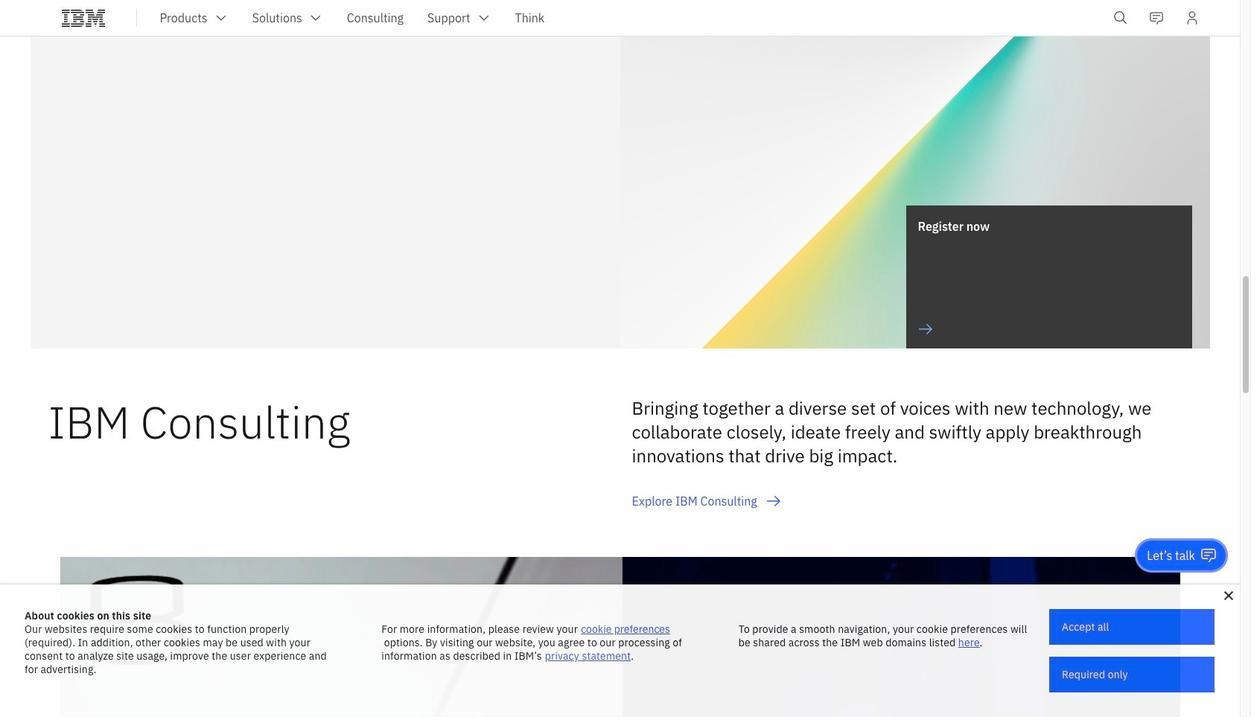 Task type: vqa. For each thing, say whether or not it's contained in the screenshot.
Your privacy choices element
no



Task type: describe. For each thing, give the bounding box(es) containing it.
let's talk element
[[1148, 548, 1196, 564]]



